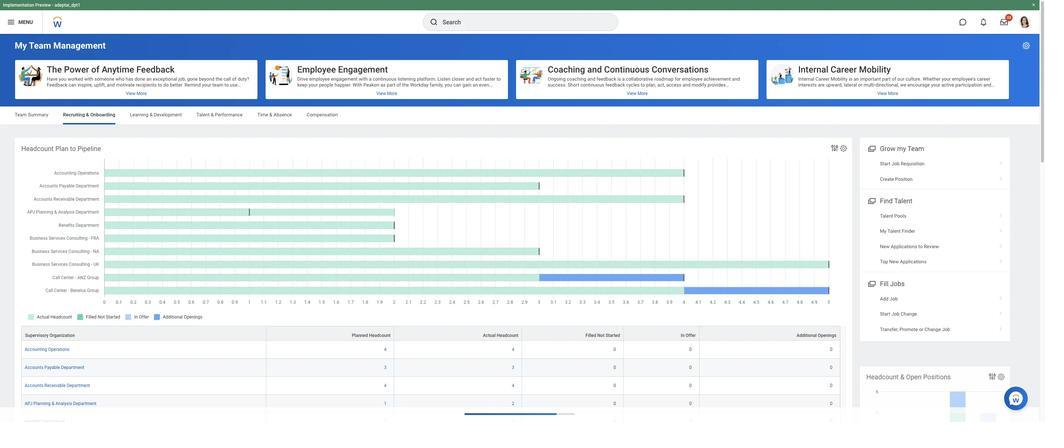 Task type: vqa. For each thing, say whether or not it's contained in the screenshot.
right or
yes



Task type: describe. For each thing, give the bounding box(es) containing it.
understanding
[[313, 88, 344, 94]]

additional openings
[[797, 333, 837, 338]]

call
[[224, 76, 231, 82]]

headcount plan to pipeline
[[21, 145, 101, 153]]

plan
[[55, 145, 68, 153]]

find talent
[[881, 197, 913, 205]]

requisitions
[[961, 88, 987, 94]]

implementation
[[3, 3, 34, 8]]

chevron right image inside add job link
[[997, 294, 1006, 301]]

implementation preview -   adeptai_dpt1
[[3, 3, 80, 8]]

correction
[[589, 88, 611, 94]]

has
[[126, 76, 133, 82]]

time & absence
[[258, 112, 292, 118]]

additional
[[797, 333, 817, 338]]

row containing accounts payable department
[[21, 359, 841, 377]]

list for find talent
[[860, 209, 1011, 270]]

the
[[47, 65, 62, 75]]

create position link
[[860, 172, 1011, 187]]

or inside 'internal career mobility is an important part of our culture. whether your employee's career interests are upward, lateral or multi-directional, we encourage your active participation and guidance. take the time to review their opportunity graphs, review open job requisitions and update their job interests to empower them and jump start their next move.'
[[859, 82, 863, 88]]

drive employee engagement with a continuous listening platform. listen closer and act faster to keep your people happier. with peakon as part of the workday family, you can gain an even deeper understanding of your people and create action plans that improve engagement and bottom-line results.
[[297, 76, 501, 100]]

feedback up the correction on the right of page
[[597, 76, 617, 82]]

& inside 'link'
[[52, 401, 54, 407]]

operations
[[48, 347, 70, 352]]

row containing accounts receivable department
[[21, 377, 841, 395]]

accounts for accounts payable department
[[25, 365, 43, 371]]

add job
[[881, 296, 898, 302]]

who
[[116, 76, 125, 82]]

1 review from the left
[[856, 88, 870, 94]]

worked
[[68, 76, 83, 82]]

2 horizontal spatial their
[[925, 94, 935, 100]]

0 vertical spatial feedback
[[136, 65, 175, 75]]

of up someone
[[91, 65, 99, 75]]

an inside have you worked with someone who has done an exceptional job, gone beyond the call of duty? feedback can inspire, uplift, and motivate recipients to do better.  remind your team to use 'anytime' feedback to recognize others.
[[146, 76, 152, 82]]

provides
[[708, 82, 726, 88]]

collaborative
[[626, 76, 654, 82]]

supervisory organization button
[[22, 327, 266, 341]]

the inside 'internal career mobility is an important part of our culture. whether your employee's career interests are upward, lateral or multi-directional, we encourage your active participation and guidance. take the time to review their opportunity graphs, review open job requisitions and update their job interests to empower them and jump start their next move.'
[[832, 88, 839, 94]]

employee inside the ongoing coaching and feedback is a collaborative roadmap for employee achievement and success.  short continuous feedback cycles to plan, act, access and modify provides acknowledgement, correction and positive outcomes.
[[682, 76, 703, 82]]

menu banner
[[0, 0, 1040, 34]]

planning
[[33, 401, 51, 407]]

department for accounts payable department
[[61, 365, 84, 371]]

2 button
[[512, 401, 516, 407]]

talent inside my talent finder link
[[888, 229, 901, 234]]

positive
[[621, 88, 638, 94]]

the inside drive employee engagement with a continuous listening platform. listen closer and act faster to keep your people happier. with peakon as part of the workday family, you can gain an even deeper understanding of your people and create action plans that improve engagement and bottom-line results.
[[402, 82, 409, 88]]

the inside have you worked with someone who has done an exceptional job, gone beyond the call of duty? feedback can inspire, uplift, and motivate recipients to do better.  remind your team to use 'anytime' feedback to recognize others.
[[216, 76, 222, 82]]

planned headcount button
[[267, 327, 394, 341]]

add
[[881, 296, 889, 302]]

change inside start job change link
[[901, 312, 918, 317]]

job right "add"
[[890, 296, 898, 302]]

part inside drive employee engagement with a continuous listening platform. listen closer and act faster to keep your people happier. with peakon as part of the workday family, you can gain an even deeper understanding of your people and create action plans that improve engagement and bottom-line results.
[[387, 82, 396, 88]]

6 row from the top
[[21, 413, 841, 422]]

or inside 'link'
[[920, 327, 924, 332]]

coaching
[[567, 76, 587, 82]]

transfer,
[[881, 327, 899, 332]]

to inside the ongoing coaching and feedback is a collaborative roadmap for employee achievement and success.  short continuous feedback cycles to plan, act, access and modify provides acknowledgement, correction and positive outcomes.
[[641, 82, 646, 88]]

filled
[[586, 333, 597, 338]]

0 horizontal spatial their
[[815, 94, 824, 100]]

inspire,
[[78, 82, 93, 88]]

fill jobs
[[881, 280, 905, 288]]

configure and view chart data image
[[831, 144, 840, 153]]

mobility for internal career mobility
[[860, 65, 891, 75]]

of inside have you worked with someone who has done an exceptional job, gone beyond the call of duty? feedback can inspire, uplift, and motivate recipients to do better.  remind your team to use 'anytime' feedback to recognize others.
[[232, 76, 237, 82]]

start job change
[[881, 312, 918, 317]]

requisition
[[901, 161, 925, 167]]

filled not started button
[[522, 327, 624, 341]]

participation
[[956, 82, 983, 88]]

closer
[[452, 76, 465, 82]]

active
[[942, 82, 955, 88]]

internal for internal career mobility is an important part of our culture. whether your employee's career interests are upward, lateral or multi-directional, we encourage your active participation and guidance. take the time to review their opportunity graphs, review open job requisitions and update their job interests to empower them and jump start their next move.
[[799, 76, 815, 82]]

4 button up the 2 at the bottom of the page
[[512, 383, 516, 389]]

you inside have you worked with someone who has done an exceptional job, gone beyond the call of duty? feedback can inspire, uplift, and motivate recipients to do better.  remind your team to use 'anytime' feedback to recognize others.
[[59, 76, 66, 82]]

close environment banner image
[[1032, 3, 1037, 7]]

short
[[568, 82, 580, 88]]

peakon
[[364, 82, 380, 88]]

of inside 'internal career mobility is an important part of our culture. whether your employee's career interests are upward, lateral or multi-directional, we encourage your active participation and guidance. take the time to review their opportunity graphs, review open job requisitions and update their job interests to empower them and jump start their next move.'
[[893, 76, 897, 82]]

notifications large image
[[981, 18, 988, 26]]

opportunity
[[882, 88, 907, 94]]

your down whether
[[932, 82, 941, 88]]

actual headcount button
[[395, 327, 522, 341]]

with
[[353, 82, 363, 88]]

remind
[[185, 82, 201, 88]]

1 3 button from the left
[[384, 365, 388, 371]]

of down happier.
[[345, 88, 350, 94]]

others.
[[116, 88, 130, 94]]

to inside drive employee engagement with a continuous listening platform. listen closer and act faster to keep your people happier. with peakon as part of the workday family, you can gain an even deeper understanding of your people and create action plans that improve engagement and bottom-line results.
[[497, 76, 501, 82]]

0 vertical spatial engagement
[[331, 76, 358, 82]]

chevron right image for finder
[[997, 226, 1006, 234]]

talent & performance
[[197, 112, 243, 118]]

open
[[940, 88, 951, 94]]

configure headcount plan to pipeline image
[[840, 145, 848, 153]]

my for my talent finder
[[881, 229, 887, 234]]

chevron right image for requisition
[[997, 159, 1006, 166]]

someone
[[95, 76, 114, 82]]

action
[[400, 88, 414, 94]]

guidance.
[[799, 88, 820, 94]]

1 vertical spatial engagement
[[455, 88, 482, 94]]

0 horizontal spatial interests
[[799, 82, 817, 88]]

act,
[[658, 82, 666, 88]]

exceptional
[[153, 76, 177, 82]]

ongoing coaching and feedback is a collaborative roadmap for employee achievement and success.  short continuous feedback cycles to plan, act, access and modify provides acknowledgement, correction and positive outcomes.
[[548, 76, 741, 94]]

job inside 'link'
[[943, 327, 951, 332]]

mobility for internal career mobility is an important part of our culture. whether your employee's career interests are upward, lateral or multi-directional, we encourage your active participation and guidance. take the time to review their opportunity graphs, review open job requisitions and update their job interests to empower them and jump start their next move.
[[831, 76, 848, 82]]

a inside the ongoing coaching and feedback is a collaborative roadmap for employee achievement and success.  short continuous feedback cycles to plan, act, access and modify provides acknowledgement, correction and positive outcomes.
[[623, 76, 625, 82]]

grow
[[881, 145, 896, 153]]

workday
[[410, 82, 429, 88]]

job up transfer,
[[892, 312, 900, 317]]

and inside have you worked with someone who has done an exceptional job, gone beyond the call of duty? feedback can inspire, uplift, and motivate recipients to do better.  remind your team to use 'anytime' feedback to recognize others.
[[107, 82, 115, 88]]

inbox large image
[[1001, 18, 1009, 26]]

with for engagement
[[359, 76, 368, 82]]

openings
[[818, 333, 837, 338]]

your up deeper
[[309, 82, 318, 88]]

recruiting & onboarding
[[63, 112, 115, 118]]

4 button down planned headcount
[[384, 347, 388, 353]]

row containing accounting operations
[[21, 341, 841, 359]]

2
[[512, 401, 515, 407]]

management
[[53, 41, 106, 51]]

drive
[[297, 76, 308, 82]]

search image
[[430, 18, 438, 27]]

create
[[386, 88, 399, 94]]

duty?
[[238, 76, 249, 82]]

summary
[[28, 112, 48, 118]]

is inside the ongoing coaching and feedback is a collaborative roadmap for employee achievement and success.  short continuous feedback cycles to plan, act, access and modify provides acknowledgement, correction and positive outcomes.
[[618, 76, 621, 82]]

in offer button
[[624, 327, 700, 341]]

for
[[675, 76, 681, 82]]

filled not started
[[586, 333, 621, 338]]

achievement
[[704, 76, 731, 82]]

your up active
[[942, 76, 952, 82]]

talent left performance on the left top
[[197, 112, 210, 118]]

with for power
[[84, 76, 93, 82]]

team inside tab list
[[15, 112, 27, 118]]

1
[[384, 401, 387, 407]]

& for time
[[270, 112, 273, 118]]

review
[[925, 244, 940, 250]]

configure this page image
[[1023, 41, 1031, 50]]

your inside have you worked with someone who has done an exceptional job, gone beyond the call of duty? feedback can inspire, uplift, and motivate recipients to do better.  remind your team to use 'anytime' feedback to recognize others.
[[202, 82, 211, 88]]

applications inside new applications to review link
[[891, 244, 918, 250]]

chevron right image for change
[[997, 309, 1006, 316]]

a inside drive employee engagement with a continuous listening platform. listen closer and act faster to keep your people happier. with peakon as part of the workday family, you can gain an even deeper understanding of your people and create action plans that improve engagement and bottom-line results.
[[369, 76, 372, 82]]

talent inside talent pools link
[[881, 213, 894, 219]]

accounts receivable department
[[25, 383, 90, 389]]

have you worked with someone who has done an exceptional job, gone beyond the call of duty? feedback can inspire, uplift, and motivate recipients to do better.  remind your team to use 'anytime' feedback to recognize others.
[[47, 76, 249, 94]]

receivable
[[44, 383, 66, 389]]

continuous inside drive employee engagement with a continuous listening platform. listen closer and act faster to keep your people happier. with peakon as part of the workday family, you can gain an even deeper understanding of your people and create action plans that improve engagement and bottom-line results.
[[373, 76, 397, 82]]

important
[[861, 76, 882, 82]]

apj planning & analysis department
[[25, 401, 96, 407]]

create
[[881, 176, 895, 182]]

menu group image for find talent
[[867, 196, 877, 206]]

change inside transfer, promote or change job 'link'
[[925, 327, 942, 332]]

results.
[[323, 94, 339, 100]]

an inside drive employee engagement with a continuous listening platform. listen closer and act faster to keep your people happier. with peakon as part of the workday family, you can gain an even deeper understanding of your people and create action plans that improve engagement and bottom-line results.
[[473, 82, 478, 88]]

as
[[381, 82, 386, 88]]



Task type: locate. For each thing, give the bounding box(es) containing it.
my talent finder link
[[860, 224, 1011, 239]]

employee engagement
[[297, 65, 388, 75]]

2 horizontal spatial headcount
[[497, 333, 519, 338]]

1 vertical spatial mobility
[[831, 76, 848, 82]]

4 up the 2 at the bottom of the page
[[512, 383, 515, 389]]

&
[[86, 112, 89, 118], [150, 112, 153, 118], [211, 112, 214, 118], [270, 112, 273, 118], [52, 401, 54, 407]]

employee
[[309, 76, 330, 82], [682, 76, 703, 82]]

the down upward,
[[832, 88, 839, 94]]

is down continuous on the top
[[618, 76, 621, 82]]

chevron right image inside 'top new applications' link
[[997, 257, 1006, 264]]

continuous up as
[[373, 76, 397, 82]]

internal up the are
[[799, 65, 829, 75]]

talent up pools
[[895, 197, 913, 205]]

you inside drive employee engagement with a continuous listening platform. listen closer and act faster to keep your people happier. with peakon as part of the workday family, you can gain an even deeper understanding of your people and create action plans that improve engagement and bottom-line results.
[[445, 82, 453, 88]]

with up with
[[359, 76, 368, 82]]

1 horizontal spatial part
[[883, 76, 891, 82]]

2 horizontal spatial team
[[908, 145, 925, 153]]

chevron right image
[[997, 159, 1006, 166], [997, 174, 1006, 181], [997, 241, 1006, 249], [997, 294, 1006, 301], [997, 309, 1006, 316]]

1 horizontal spatial 3 button
[[512, 365, 516, 371]]

faster
[[483, 76, 496, 82]]

internal up "guidance." at the right of page
[[799, 76, 815, 82]]

1 horizontal spatial or
[[920, 327, 924, 332]]

chevron right image for or
[[997, 324, 1006, 332]]

the power of anytime feedback
[[47, 65, 175, 75]]

0 vertical spatial menu group image
[[867, 196, 877, 206]]

chevron right image inside new applications to review link
[[997, 241, 1006, 249]]

& for learning
[[150, 112, 153, 118]]

your down with
[[351, 88, 360, 94]]

team right my on the right top of the page
[[908, 145, 925, 153]]

talent left "finder"
[[888, 229, 901, 234]]

actual
[[483, 333, 496, 338]]

1 vertical spatial change
[[925, 327, 942, 332]]

0 horizontal spatial 3 button
[[384, 365, 388, 371]]

review up empower
[[856, 88, 870, 94]]

can down closer at the top
[[454, 82, 462, 88]]

can inside drive employee engagement with a continuous listening platform. listen closer and act faster to keep your people happier. with peakon as part of the workday family, you can gain an even deeper understanding of your people and create action plans that improve engagement and bottom-line results.
[[454, 82, 462, 88]]

list for grow my team
[[860, 156, 1011, 187]]

onboarding
[[90, 112, 115, 118]]

time
[[840, 88, 849, 94]]

1 horizontal spatial engagement
[[455, 88, 482, 94]]

conversations
[[652, 65, 709, 75]]

0 horizontal spatial can
[[69, 82, 76, 88]]

are
[[819, 82, 825, 88]]

1 horizontal spatial my
[[881, 229, 887, 234]]

with up inspire,
[[84, 76, 93, 82]]

0 horizontal spatial mobility
[[831, 76, 848, 82]]

1 with from the left
[[84, 76, 93, 82]]

learning & development
[[130, 112, 182, 118]]

accounts for accounts receivable department
[[25, 383, 43, 389]]

a up peakon
[[369, 76, 372, 82]]

coaching and continuous conversations
[[548, 65, 709, 75]]

0 horizontal spatial with
[[84, 76, 93, 82]]

people up understanding
[[319, 82, 334, 88]]

start down "add"
[[881, 312, 891, 317]]

& for recruiting
[[86, 112, 89, 118]]

interests down 'time'
[[835, 94, 853, 100]]

beyond
[[199, 76, 215, 82]]

profile logan mcneil image
[[1020, 16, 1031, 30]]

take
[[821, 88, 831, 94]]

2 vertical spatial team
[[908, 145, 925, 153]]

my for my team management
[[15, 41, 27, 51]]

engagement up happier.
[[331, 76, 358, 82]]

1 vertical spatial people
[[361, 88, 375, 94]]

1 row from the top
[[21, 326, 841, 341]]

1 vertical spatial career
[[816, 76, 830, 82]]

an
[[146, 76, 152, 82], [854, 76, 859, 82], [473, 82, 478, 88]]

start job change link
[[860, 307, 1011, 322]]

1 a from the left
[[369, 76, 372, 82]]

compensation
[[307, 112, 338, 118]]

0 horizontal spatial 3
[[384, 365, 387, 371]]

interests up "guidance." at the right of page
[[799, 82, 817, 88]]

interests
[[799, 82, 817, 88], [835, 94, 853, 100]]

0 horizontal spatial part
[[387, 82, 396, 88]]

1 internal from the top
[[799, 65, 829, 75]]

1 menu group image from the top
[[867, 196, 877, 206]]

employee down employee
[[309, 76, 330, 82]]

performance
[[215, 112, 243, 118]]

learning
[[130, 112, 149, 118]]

team summary
[[15, 112, 48, 118]]

department inside 'link'
[[73, 401, 96, 407]]

job down the take
[[825, 94, 834, 100]]

2 3 button from the left
[[512, 365, 516, 371]]

1 horizontal spatial continuous
[[581, 82, 605, 88]]

0 horizontal spatial continuous
[[373, 76, 397, 82]]

continuous up the correction on the right of page
[[581, 82, 605, 88]]

empower
[[860, 94, 880, 100]]

1 vertical spatial new
[[890, 259, 899, 265]]

5 row from the top
[[21, 395, 841, 413]]

apj
[[25, 401, 32, 407]]

1 horizontal spatial people
[[361, 88, 375, 94]]

headcount plan to pipeline element
[[15, 138, 853, 422]]

3 row from the top
[[21, 359, 841, 377]]

1 vertical spatial team
[[15, 112, 27, 118]]

& left performance on the left top
[[211, 112, 214, 118]]

1 vertical spatial department
[[67, 383, 90, 389]]

start
[[881, 161, 891, 167], [881, 312, 891, 317]]

actual headcount
[[483, 333, 519, 338]]

1 accounts from the top
[[25, 365, 43, 371]]

0 horizontal spatial an
[[146, 76, 152, 82]]

job down start job change link
[[943, 327, 951, 332]]

0 horizontal spatial is
[[618, 76, 621, 82]]

0 vertical spatial team
[[29, 41, 51, 51]]

employee up "modify"
[[682, 76, 703, 82]]

0 vertical spatial mobility
[[860, 65, 891, 75]]

0 vertical spatial people
[[319, 82, 334, 88]]

2 vertical spatial feedback
[[67, 88, 87, 94]]

new right top
[[890, 259, 899, 265]]

chevron right image inside transfer, promote or change job 'link'
[[997, 324, 1006, 332]]

feedback up the positive
[[606, 82, 625, 88]]

row
[[21, 326, 841, 341], [21, 341, 841, 359], [21, 359, 841, 377], [21, 377, 841, 395], [21, 395, 841, 413], [21, 413, 841, 422]]

0 vertical spatial accounts
[[25, 365, 43, 371]]

1 vertical spatial accounts
[[25, 383, 43, 389]]

headcount left plan
[[21, 145, 54, 153]]

in
[[681, 333, 685, 338]]

1 horizontal spatial team
[[29, 41, 51, 51]]

my inside my talent finder link
[[881, 229, 887, 234]]

an down act
[[473, 82, 478, 88]]

1 start from the top
[[881, 161, 891, 167]]

1 can from the left
[[69, 82, 76, 88]]

3 down planned headcount
[[384, 365, 387, 371]]

in offer
[[681, 333, 696, 338]]

accounting
[[25, 347, 47, 352]]

start job requisition link
[[860, 156, 1011, 172]]

we
[[901, 82, 907, 88]]

mobility up important
[[860, 65, 891, 75]]

menu group image
[[867, 196, 877, 206], [867, 279, 877, 289]]

jump
[[902, 94, 913, 100]]

of up use
[[232, 76, 237, 82]]

0 vertical spatial internal
[[799, 65, 829, 75]]

to inside 'element'
[[70, 145, 76, 153]]

chevron right image inside start job requisition link
[[997, 159, 1006, 166]]

0 vertical spatial applications
[[891, 244, 918, 250]]

1 horizontal spatial an
[[473, 82, 478, 88]]

0 horizontal spatial the
[[216, 76, 222, 82]]

1 chevron right image from the top
[[997, 159, 1006, 166]]

1 horizontal spatial headcount
[[369, 333, 391, 338]]

feedback down inspire,
[[67, 88, 87, 94]]

career inside 'internal career mobility is an important part of our culture. whether your employee's career interests are upward, lateral or multi-directional, we encourage your active participation and guidance. take the time to review their opportunity graphs, review open job requisitions and update their job interests to empower them and jump start their next move.'
[[816, 76, 830, 82]]

headcount right planned
[[369, 333, 391, 338]]

an up lateral on the top of the page
[[854, 76, 859, 82]]

with inside drive employee engagement with a continuous listening platform. listen closer and act faster to keep your people happier. with peakon as part of the workday family, you can gain an even deeper understanding of your people and create action plans that improve engagement and bottom-line results.
[[359, 76, 368, 82]]

whether
[[923, 76, 941, 82]]

2 start from the top
[[881, 312, 891, 317]]

that
[[427, 88, 436, 94]]

their left next at the right of page
[[925, 94, 935, 100]]

1 horizontal spatial interests
[[835, 94, 853, 100]]

2 menu group image from the top
[[867, 279, 877, 289]]

department up analysis
[[67, 383, 90, 389]]

their down the take
[[815, 94, 824, 100]]

new up top
[[881, 244, 890, 250]]

0 vertical spatial department
[[61, 365, 84, 371]]

accounts payable department
[[25, 365, 84, 371]]

0 horizontal spatial people
[[319, 82, 334, 88]]

use
[[230, 82, 238, 88]]

0 vertical spatial career
[[831, 65, 857, 75]]

2 chevron right image from the top
[[997, 174, 1006, 181]]

2 horizontal spatial an
[[854, 76, 859, 82]]

1 list from the top
[[860, 156, 1011, 187]]

4 chevron right image from the top
[[997, 294, 1006, 301]]

row containing apj planning & analysis department
[[21, 395, 841, 413]]

2 review from the left
[[925, 88, 939, 94]]

menu
[[18, 19, 33, 25]]

2 internal from the top
[[799, 76, 815, 82]]

1 horizontal spatial review
[[925, 88, 939, 94]]

is inside 'internal career mobility is an important part of our culture. whether your employee's career interests are upward, lateral or multi-directional, we encourage your active participation and guidance. take the time to review their opportunity graphs, review open job requisitions and update their job interests to empower them and jump start their next move.'
[[849, 76, 853, 82]]

1 horizontal spatial employee
[[682, 76, 703, 82]]

ongoing
[[548, 76, 566, 82]]

5 chevron right image from the top
[[997, 309, 1006, 316]]

mobility up upward,
[[831, 76, 848, 82]]

can inside have you worked with someone who has done an exceptional job, gone beyond the call of duty? feedback can inspire, uplift, and motivate recipients to do better.  remind your team to use 'anytime' feedback to recognize others.
[[69, 82, 76, 88]]

a
[[369, 76, 372, 82], [623, 76, 625, 82]]

33 button
[[997, 14, 1013, 30]]

3 down actual headcount
[[512, 365, 515, 371]]

your
[[942, 76, 952, 82], [202, 82, 211, 88], [309, 82, 318, 88], [932, 82, 941, 88], [351, 88, 360, 94]]

people down peakon
[[361, 88, 375, 94]]

list containing talent pools
[[860, 209, 1011, 270]]

engagement down gain
[[455, 88, 482, 94]]

2 vertical spatial list
[[860, 292, 1011, 337]]

4 row from the top
[[21, 377, 841, 395]]

& right time at left top
[[270, 112, 273, 118]]

2 vertical spatial department
[[73, 401, 96, 407]]

team left summary
[[15, 112, 27, 118]]

3 button
[[384, 365, 388, 371], [512, 365, 516, 371]]

0 vertical spatial new
[[881, 244, 890, 250]]

change up promote
[[901, 312, 918, 317]]

part up create
[[387, 82, 396, 88]]

0 horizontal spatial career
[[816, 76, 830, 82]]

0 vertical spatial or
[[859, 82, 863, 88]]

employee
[[297, 65, 336, 75]]

list containing add job
[[860, 292, 1011, 337]]

or right promote
[[920, 327, 924, 332]]

career up lateral on the top of the page
[[831, 65, 857, 75]]

transfer, promote or change job
[[881, 327, 951, 332]]

0 vertical spatial interests
[[799, 82, 817, 88]]

or left multi-
[[859, 82, 863, 88]]

applications down new applications to review
[[901, 259, 927, 265]]

2 horizontal spatial the
[[832, 88, 839, 94]]

job,
[[179, 76, 186, 82]]

0 vertical spatial change
[[901, 312, 918, 317]]

chevron right image inside talent pools link
[[997, 211, 1006, 218]]

0 horizontal spatial or
[[859, 82, 863, 88]]

menu group image for fill jobs
[[867, 279, 877, 289]]

0 horizontal spatial my
[[15, 41, 27, 51]]

1 3 from the left
[[384, 365, 387, 371]]

list for fill jobs
[[860, 292, 1011, 337]]

family,
[[430, 82, 444, 88]]

an up recipients
[[146, 76, 152, 82]]

started
[[606, 333, 621, 338]]

1 vertical spatial internal
[[799, 76, 815, 82]]

headcount right actual
[[497, 333, 519, 338]]

accounting operations
[[25, 347, 70, 352]]

chevron right image for to
[[997, 241, 1006, 249]]

menu group image left find
[[867, 196, 877, 206]]

applications
[[891, 244, 918, 250], [901, 259, 927, 265]]

of up create
[[397, 82, 401, 88]]

& for talent
[[211, 112, 214, 118]]

with inside have you worked with someone who has done an exceptional job, gone beyond the call of duty? feedback can inspire, uplift, and motivate recipients to do better.  remind your team to use 'anytime' feedback to recognize others.
[[84, 76, 93, 82]]

0 vertical spatial my
[[15, 41, 27, 51]]

line
[[314, 94, 322, 100]]

0 vertical spatial start
[[881, 161, 891, 167]]

0 horizontal spatial a
[[369, 76, 372, 82]]

job up move. on the right top of the page
[[952, 88, 960, 94]]

3 button down actual headcount
[[512, 365, 516, 371]]

power
[[64, 65, 89, 75]]

tab list containing team summary
[[7, 107, 1033, 125]]

1 horizontal spatial is
[[849, 76, 853, 82]]

1 horizontal spatial 3
[[512, 365, 515, 371]]

happier.
[[335, 82, 352, 88]]

main content containing my team management
[[0, 34, 1040, 422]]

payable
[[44, 365, 60, 371]]

0 horizontal spatial review
[[856, 88, 870, 94]]

your down beyond
[[202, 82, 211, 88]]

2 row from the top
[[21, 341, 841, 359]]

list
[[860, 156, 1011, 187], [860, 209, 1011, 270], [860, 292, 1011, 337]]

1 vertical spatial interests
[[835, 94, 853, 100]]

0 horizontal spatial you
[[59, 76, 66, 82]]

1 vertical spatial my
[[881, 229, 887, 234]]

is up lateral on the top of the page
[[849, 76, 853, 82]]

headcount for planned headcount
[[369, 333, 391, 338]]

4 down planned headcount
[[384, 347, 387, 352]]

1 is from the left
[[618, 76, 621, 82]]

1 horizontal spatial you
[[445, 82, 453, 88]]

team
[[213, 82, 223, 88]]

main content
[[0, 34, 1040, 422]]

mobility inside 'internal career mobility is an important part of our culture. whether your employee's career interests are upward, lateral or multi-directional, we encourage your active participation and guidance. take the time to review their opportunity graphs, review open job requisitions and update their job interests to empower them and jump start their next move.'
[[831, 76, 848, 82]]

0 horizontal spatial engagement
[[331, 76, 358, 82]]

1 vertical spatial list
[[860, 209, 1011, 270]]

1 employee from the left
[[309, 76, 330, 82]]

tab list
[[7, 107, 1033, 125]]

continuous
[[373, 76, 397, 82], [581, 82, 605, 88]]

internal career mobility is an important part of our culture. whether your employee's career interests are upward, lateral or multi-directional, we encourage your active participation and guidance. take the time to review their opportunity graphs, review open job requisitions and update their job interests to empower them and jump start their next move.
[[799, 76, 996, 100]]

my down the talent pools
[[881, 229, 887, 234]]

career up the are
[[816, 76, 830, 82]]

platform.
[[417, 76, 437, 82]]

feedback up 'anytime'
[[47, 82, 67, 88]]

their down multi-
[[871, 88, 880, 94]]

list containing start job requisition
[[860, 156, 1011, 187]]

internal for internal career mobility
[[799, 65, 829, 75]]

1 horizontal spatial the
[[402, 82, 409, 88]]

'anytime'
[[47, 88, 65, 94]]

career for internal career mobility
[[831, 65, 857, 75]]

1 horizontal spatial career
[[831, 65, 857, 75]]

start for start job requisition
[[881, 161, 891, 167]]

lateral
[[844, 82, 858, 88]]

1 horizontal spatial mobility
[[860, 65, 891, 75]]

headcount for actual headcount
[[497, 333, 519, 338]]

update
[[799, 94, 814, 100]]

2 list from the top
[[860, 209, 1011, 270]]

3 chevron right image from the top
[[997, 241, 1006, 249]]

1 chevron right image from the top
[[997, 211, 1006, 218]]

graphs,
[[908, 88, 924, 94]]

4 button down actual headcount
[[512, 347, 516, 353]]

new applications to review link
[[860, 239, 1011, 254]]

accounts down accounting
[[25, 365, 43, 371]]

my talent finder
[[881, 229, 916, 234]]

1 horizontal spatial with
[[359, 76, 368, 82]]

headcount inside planned headcount popup button
[[369, 333, 391, 338]]

2 accounts from the top
[[25, 383, 43, 389]]

multi-
[[864, 82, 876, 88]]

3 chevron right image from the top
[[997, 257, 1006, 264]]

menu group image
[[867, 143, 877, 153]]

& left analysis
[[52, 401, 54, 407]]

continuous
[[605, 65, 650, 75]]

listening
[[398, 76, 416, 82]]

review up next at the right of page
[[925, 88, 939, 94]]

chevron right image
[[997, 211, 1006, 218], [997, 226, 1006, 234], [997, 257, 1006, 264], [997, 324, 1006, 332]]

additional openings button
[[700, 327, 840, 341]]

plans
[[415, 88, 426, 94]]

0 horizontal spatial team
[[15, 112, 27, 118]]

2 employee from the left
[[682, 76, 703, 82]]

supervisory organization
[[25, 333, 75, 338]]

justify image
[[7, 18, 15, 27]]

deeper
[[297, 88, 312, 94]]

my
[[898, 145, 907, 153]]

feedback up exceptional
[[136, 65, 175, 75]]

the up the team
[[216, 76, 222, 82]]

is
[[618, 76, 621, 82], [849, 76, 853, 82]]

my down menu dropdown button
[[15, 41, 27, 51]]

new
[[881, 244, 890, 250], [890, 259, 899, 265]]

can
[[69, 82, 76, 88], [454, 82, 462, 88]]

modify
[[692, 82, 707, 88]]

& right 'learning'
[[150, 112, 153, 118]]

chevron right image for applications
[[997, 257, 1006, 264]]

change down start job change link
[[925, 327, 942, 332]]

department right the payable
[[61, 365, 84, 371]]

start up the create
[[881, 161, 891, 167]]

1 vertical spatial menu group image
[[867, 279, 877, 289]]

4 chevron right image from the top
[[997, 324, 1006, 332]]

0 horizontal spatial change
[[901, 312, 918, 317]]

4 button up the 1
[[384, 383, 388, 389]]

uplift,
[[94, 82, 106, 88]]

internal inside 'internal career mobility is an important part of our culture. whether your employee's career interests are upward, lateral or multi-directional, we encourage your active participation and guidance. take the time to review their opportunity graphs, review open job requisitions and update their job interests to empower them and jump start their next move.'
[[799, 76, 815, 82]]

chevron right image inside create position link
[[997, 174, 1006, 181]]

0 horizontal spatial employee
[[309, 76, 330, 82]]

part
[[883, 76, 891, 82], [387, 82, 396, 88]]

menu group image left fill
[[867, 279, 877, 289]]

Search Workday  search field
[[443, 14, 603, 30]]

2 with from the left
[[359, 76, 368, 82]]

you right have at the left top of page
[[59, 76, 66, 82]]

can down worked
[[69, 82, 76, 88]]

department for accounts receivable department
[[67, 383, 90, 389]]

chevron right image inside my talent finder link
[[997, 226, 1006, 234]]

career for internal career mobility is an important part of our culture. whether your employee's career interests are upward, lateral or multi-directional, we encourage your active participation and guidance. take the time to review their opportunity graphs, review open job requisitions and update their job interests to empower them and jump start their next move.
[[816, 76, 830, 82]]

1 vertical spatial feedback
[[47, 82, 67, 88]]

2 can from the left
[[454, 82, 462, 88]]

recruiting
[[63, 112, 85, 118]]

row containing supervisory organization
[[21, 326, 841, 341]]

1 vertical spatial or
[[920, 327, 924, 332]]

2 3 from the left
[[512, 365, 515, 371]]

team down menu
[[29, 41, 51, 51]]

next
[[936, 94, 945, 100]]

2 a from the left
[[623, 76, 625, 82]]

part inside 'internal career mobility is an important part of our culture. whether your employee's career interests are upward, lateral or multi-directional, we encourage your active participation and guidance. take the time to review their opportunity graphs, review open job requisitions and update their job interests to empower them and jump start their next move.'
[[883, 76, 891, 82]]

1 vertical spatial start
[[881, 312, 891, 317]]

4 up the 1
[[384, 383, 387, 389]]

continuous inside the ongoing coaching and feedback is a collaborative roadmap for employee achievement and success.  short continuous feedback cycles to plan, act, access and modify provides acknowledgement, correction and positive outcomes.
[[581, 82, 605, 88]]

internal career mobility
[[799, 65, 891, 75]]

absence
[[274, 112, 292, 118]]

0 vertical spatial list
[[860, 156, 1011, 187]]

chevron right image inside start job change link
[[997, 309, 1006, 316]]

move.
[[946, 94, 959, 100]]

1 vertical spatial applications
[[901, 259, 927, 265]]

start for start job change
[[881, 312, 891, 317]]

3 list from the top
[[860, 292, 1011, 337]]

part up directional,
[[883, 76, 891, 82]]

applications inside 'top new applications' link
[[901, 259, 927, 265]]

1 horizontal spatial can
[[454, 82, 462, 88]]

0 horizontal spatial headcount
[[21, 145, 54, 153]]

employee inside drive employee engagement with a continuous listening platform. listen closer and act faster to keep your people happier. with peakon as part of the workday family, you can gain an even deeper understanding of your people and create action plans that improve engagement and bottom-line results.
[[309, 76, 330, 82]]

4 down actual headcount
[[512, 347, 515, 352]]

an inside 'internal career mobility is an important part of our culture. whether your employee's career interests are upward, lateral or multi-directional, we encourage your active participation and guidance. take the time to review their opportunity graphs, review open job requisitions and update their job interests to empower them and jump start their next move.'
[[854, 76, 859, 82]]

2 is from the left
[[849, 76, 853, 82]]

1 horizontal spatial change
[[925, 327, 942, 332]]

1 horizontal spatial a
[[623, 76, 625, 82]]

accounts up apj
[[25, 383, 43, 389]]

job up create position
[[892, 161, 900, 167]]

of left the our
[[893, 76, 897, 82]]

2 chevron right image from the top
[[997, 226, 1006, 234]]

1 horizontal spatial their
[[871, 88, 880, 94]]

3 button down planned headcount
[[384, 365, 388, 371]]

& right recruiting
[[86, 112, 89, 118]]

headcount inside actual headcount popup button
[[497, 333, 519, 338]]

talent left pools
[[881, 213, 894, 219]]

gone
[[187, 76, 198, 82]]



